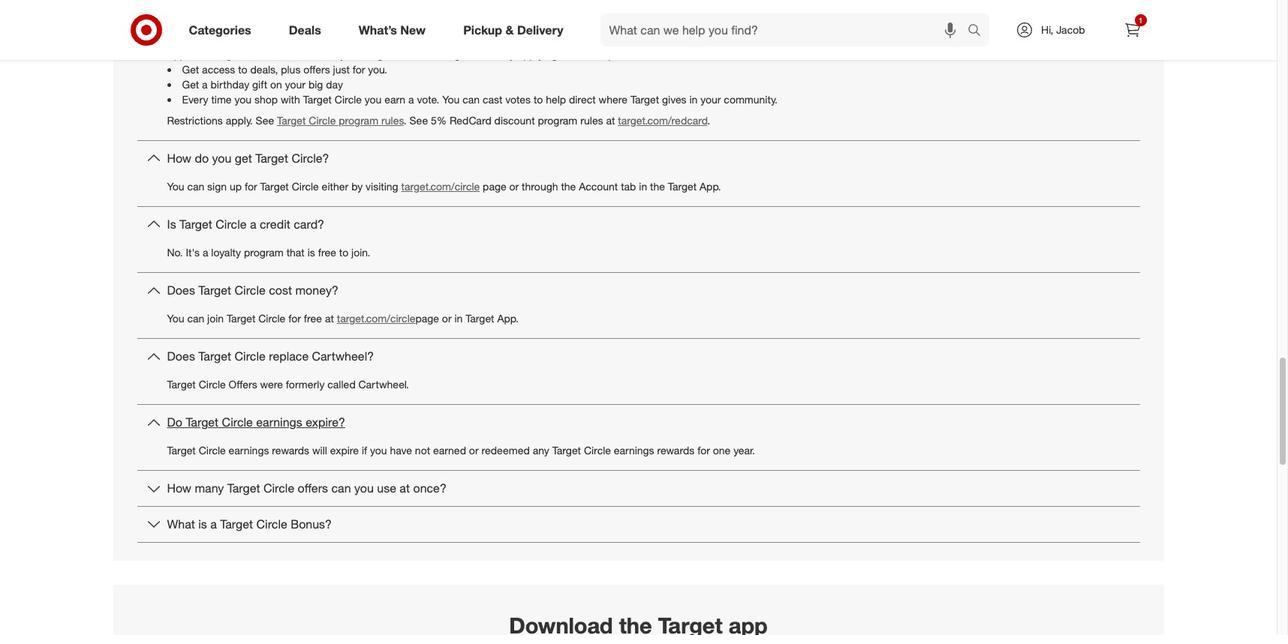 Task type: describe. For each thing, give the bounding box(es) containing it.
here
[[167, 12, 190, 25]]

your down reward)
[[340, 48, 361, 61]]

for down cost
[[288, 312, 301, 325]]

were
[[260, 378, 283, 391]]

target.com/redcard link
[[618, 114, 707, 127]]

2 horizontal spatial .
[[707, 114, 710, 127]]

applying
[[518, 48, 558, 61]]

you right if
[[370, 445, 387, 457]]

is
[[167, 217, 176, 232]]

circle down 'new'
[[395, 48, 422, 61]]

what
[[167, 517, 195, 532]]

target.com/circle link for target
[[401, 180, 480, 193]]

account
[[579, 180, 618, 193]]

do
[[167, 415, 182, 430]]

deals
[[289, 22, 321, 37]]

reward)
[[333, 33, 368, 46]]

continue
[[589, 33, 630, 46]]

your down plus
[[285, 78, 306, 91]]

do
[[195, 151, 209, 166]]

hi, jacob
[[1041, 23, 1085, 36]]

the right tab
[[650, 180, 665, 193]]

with for instantly
[[730, 33, 750, 46]]

vote.
[[417, 93, 440, 106]]

called
[[328, 378, 356, 391]]

card?
[[294, 217, 324, 232]]

if
[[362, 445, 367, 457]]

cast
[[483, 93, 503, 106]]

to inside earn 1% (target circle earnings reward) when you shop at target, in-store or online, or continue to save 5% instantly with redcardtm. find your target circle earnings reward in your wallet in the target app or at
[[633, 33, 642, 46]]

jacob
[[1057, 23, 1085, 36]]

by for either
[[351, 180, 363, 193]]

how do you get target circle? button
[[137, 141, 1140, 176]]

you inside earn 1% (target circle earnings reward) when you shop at target, in-store or online, or continue to save 5% instantly with redcardtm. find your target circle earnings reward in your wallet in the target app or at
[[400, 33, 417, 46]]

time
[[211, 93, 232, 106]]

that
[[287, 246, 305, 259]]

find
[[815, 33, 835, 46]]

0 horizontal spatial .
[[292, 48, 295, 61]]

the inside earn 1% (target circle earnings reward) when you shop at target, in-store or online, or continue to save 5% instantly with redcardtm. find your target circle earnings reward in your wallet in the target app or at
[[1078, 33, 1093, 46]]

to up birthday
[[238, 63, 247, 76]]

circle inside get access to deals, plus offers just for you. get a birthday gift on your big day every time you shop with target circle you earn a vote. you can cast votes to help direct where target gives in your community.
[[335, 93, 362, 106]]

a right earn
[[408, 93, 414, 106]]

shop inside get access to deals, plus offers just for you. get a birthday gift on your big day every time you shop with target circle you earn a vote. you can cast votes to help direct where target gives in your community.
[[254, 93, 278, 106]]

to left help
[[534, 93, 543, 106]]

your left hi,
[[1012, 33, 1033, 46]]

you for how do you get target circle?
[[167, 180, 184, 193]]

on
[[270, 78, 282, 91]]

access
[[202, 63, 235, 76]]

offers
[[229, 378, 257, 391]]

a inside what is a target circle bonus? dropdown button
[[210, 517, 217, 532]]

gift
[[252, 78, 267, 91]]

credit
[[260, 217, 290, 232]]

pickup
[[463, 22, 502, 37]]

0 horizontal spatial program
[[244, 246, 284, 259]]

what's
[[359, 22, 397, 37]]

1 rewards from the left
[[272, 445, 309, 457]]

restrictions
[[167, 114, 223, 127]]

replace
[[269, 349, 309, 364]]

delivery
[[517, 22, 564, 37]]

you left earn
[[365, 93, 382, 106]]

one
[[713, 445, 731, 457]]

5% inside earn 1% (target circle earnings reward) when you shop at target, in-store or online, or continue to save 5% instantly with redcardtm. find your target circle earnings reward in your wallet in the target app or at
[[669, 33, 685, 46]]

shop inside earn 1% (target circle earnings reward) when you shop at target, in-store or online, or continue to save 5% instantly with redcardtm. find your target circle earnings reward in your wallet in the target app or at
[[420, 33, 443, 46]]

by for reward
[[504, 48, 515, 61]]

circle down do target circle earnings expire? dropdown button
[[584, 445, 611, 457]]

use
[[377, 481, 396, 496]]

reward inside earn 1% (target circle earnings reward) when you shop at target, in-store or online, or continue to save 5% instantly with redcardtm. find your target circle earnings reward in your wallet in the target app or at
[[966, 33, 998, 46]]

0 vertical spatial free
[[318, 246, 336, 259]]

what's new
[[359, 22, 426, 37]]

with for shop
[[281, 93, 300, 106]]

get
[[235, 151, 252, 166]]

of
[[319, 12, 328, 25]]

sign
[[207, 180, 227, 193]]

target circle offers were formerly called cartwheel.
[[167, 378, 409, 391]]

deals link
[[276, 14, 340, 47]]

1 horizontal spatial app.
[[700, 180, 721, 193]]

circle left offers
[[199, 378, 226, 391]]

0 horizontal spatial reward
[[469, 48, 501, 61]]

no. it's a loyalty program that is free to join.
[[167, 246, 370, 259]]

have
[[390, 445, 412, 457]]

does target circle cost money?
[[167, 283, 338, 298]]

2 horizontal spatial program
[[538, 114, 578, 127]]

earnings inside do target circle earnings expire? dropdown button
[[256, 415, 302, 430]]

store inside earn 1% (target circle earnings reward) when you shop at target, in-store or online, or continue to save 5% instantly with redcardtm. find your target circle earnings reward in your wallet in the target app or at
[[504, 33, 528, 46]]

how many target circle offers can you use at once?
[[167, 481, 447, 496]]

is inside dropdown button
[[198, 517, 207, 532]]

earn 1% (target circle earnings reward) when you shop at target, in-store or online, or continue to save 5% instantly with redcardtm. find your target circle earnings reward in your wallet in the target app or at
[[167, 33, 1125, 61]]

0 vertical spatial target.com/circle
[[214, 48, 292, 61]]

does for does target circle replace cartwheel?
[[167, 349, 195, 364]]

1 horizontal spatial program
[[339, 114, 378, 127]]

circle inside dropdown button
[[263, 481, 294, 496]]

circle down offers
[[222, 415, 253, 430]]

online,
[[543, 33, 574, 46]]

2 get from the top
[[182, 78, 199, 91]]

either
[[322, 180, 349, 193]]

help
[[546, 93, 566, 106]]

to right them
[[588, 48, 597, 61]]

birthday
[[211, 78, 249, 91]]

expire?
[[306, 415, 345, 430]]

votes
[[505, 93, 531, 106]]

1 get from the top
[[182, 63, 199, 76]]

can inside dropdown button
[[331, 481, 351, 496]]

circle left cost
[[235, 283, 266, 298]]

direct
[[569, 93, 596, 106]]

at down 1%
[[202, 48, 211, 61]]

purchase,
[[608, 48, 654, 61]]

where
[[599, 93, 628, 106]]

you for does target circle cost money?
[[167, 312, 184, 325]]

1 horizontal spatial .
[[404, 114, 407, 127]]

you.
[[368, 63, 387, 76]]

does target circle cost money? button
[[137, 273, 1140, 309]]

target.com/circle link for money?
[[337, 312, 416, 325]]

search
[[961, 24, 997, 39]]

can inside get access to deals, plus offers just for you. get a birthday gift on your big day every time you shop with target circle you earn a vote. you can cast votes to help direct where target gives in your community.
[[463, 93, 480, 106]]

visiting
[[366, 180, 398, 193]]

them
[[561, 48, 585, 61]]

cartwheel?
[[312, 349, 374, 364]]

what's new link
[[346, 14, 445, 47]]

you inside dropdown button
[[212, 151, 231, 166]]

gives
[[662, 93, 687, 106]]

target.com/redcard
[[618, 114, 707, 127]]

does target circle replace cartwheel?
[[167, 349, 374, 364]]

instantly
[[688, 33, 727, 46]]

1 rules from the left
[[381, 114, 404, 127]]

loyalty
[[211, 246, 241, 259]]

restrictions apply. see target circle program rules . see 5% redcard discount program rules at target.com/redcard .
[[167, 114, 710, 127]]

perks
[[228, 12, 255, 25]]

plus
[[281, 63, 301, 76]]

save
[[645, 33, 667, 46]]

pickup & delivery link
[[451, 14, 582, 47]]

to left join.
[[339, 246, 349, 259]]

pickup & delivery
[[463, 22, 564, 37]]

can left sign
[[187, 180, 204, 193]]

expire
[[330, 445, 359, 457]]

deals,
[[250, 63, 278, 76]]

a inside the is target circle a credit card? dropdown button
[[250, 217, 256, 232]]

will
[[312, 445, 327, 457]]

circle up many
[[199, 445, 226, 457]]



Task type: locate. For each thing, give the bounding box(es) containing it.
is
[[308, 246, 315, 259], [198, 517, 207, 532]]

circle left search button
[[893, 33, 920, 46]]

program down day
[[339, 114, 378, 127]]

1 vertical spatial page
[[416, 312, 439, 325]]

target.com/circle down (target
[[214, 48, 292, 61]]

see down vote.
[[410, 114, 428, 127]]

0 horizontal spatial with
[[281, 93, 300, 106]]

for right just
[[353, 63, 365, 76]]

.
[[292, 48, 295, 61], [404, 114, 407, 127], [707, 114, 710, 127]]

does target circle replace cartwheel? button
[[137, 339, 1140, 375]]

offers up bonus? on the left
[[298, 481, 328, 496]]

you down birthday
[[235, 93, 252, 106]]

does down no.
[[167, 283, 195, 298]]

0 vertical spatial in-
[[492, 33, 504, 46]]

circle down here are the perks and benefits of target circle:
[[260, 33, 287, 46]]

reward left hi,
[[966, 33, 998, 46]]

is right that
[[308, 246, 315, 259]]

offers inside get access to deals, plus offers just for you. get a birthday gift on your big day every time you shop with target circle you earn a vote. you can cast votes to help direct where target gives in your community.
[[304, 63, 330, 76]]

circle down day
[[335, 93, 362, 106]]

store down instantly
[[670, 48, 693, 61]]

. down earn
[[404, 114, 407, 127]]

you left use
[[354, 481, 374, 496]]

what is a target circle bonus?
[[167, 517, 332, 532]]

0 vertical spatial target.com/circle link
[[214, 48, 292, 61]]

rules down earn
[[381, 114, 404, 127]]

the right the 'wallet'
[[1078, 33, 1093, 46]]

any
[[533, 445, 549, 457]]

1 horizontal spatial in-
[[657, 48, 670, 61]]

program
[[339, 114, 378, 127], [538, 114, 578, 127], [244, 246, 284, 259]]

how inside how do you get target circle? dropdown button
[[167, 151, 191, 166]]

1 vertical spatial does
[[167, 349, 195, 364]]

0 horizontal spatial app.
[[497, 312, 519, 325]]

when
[[371, 33, 397, 46]]

shop left target,
[[420, 33, 443, 46]]

for left one
[[698, 445, 710, 457]]

0 horizontal spatial is
[[198, 517, 207, 532]]

to
[[633, 33, 642, 46], [588, 48, 597, 61], [238, 63, 247, 76], [534, 93, 543, 106], [339, 246, 349, 259]]

offers inside the how many target circle offers can you use at once? dropdown button
[[298, 481, 328, 496]]

in inside get access to deals, plus offers just for you. get a birthday gift on your big day every time you shop with target circle you earn a vote. you can cast votes to help direct where target gives in your community.
[[690, 93, 698, 106]]

1 does from the top
[[167, 283, 195, 298]]

circle left bonus? on the left
[[256, 517, 287, 532]]

your right gives
[[701, 93, 721, 106]]

you right do
[[212, 151, 231, 166]]

shop down gift
[[254, 93, 278, 106]]

1 horizontal spatial store
[[670, 48, 693, 61]]

you left join
[[167, 312, 184, 325]]

1 vertical spatial by
[[351, 180, 363, 193]]

does
[[167, 283, 195, 298], [167, 349, 195, 364]]

through
[[522, 180, 558, 193]]

1 vertical spatial app.
[[497, 312, 519, 325]]

1 horizontal spatial by
[[504, 48, 515, 61]]

offers
[[304, 63, 330, 76], [298, 481, 328, 496]]

in- down save on the right of page
[[657, 48, 670, 61]]

formerly
[[286, 378, 325, 391]]

redeemed
[[482, 445, 530, 457]]

1 how from the top
[[167, 151, 191, 166]]

(target
[[225, 33, 257, 46]]

app
[[167, 48, 186, 61]]

get up every
[[182, 78, 199, 91]]

1 horizontal spatial is
[[308, 246, 315, 259]]

in- left &
[[492, 33, 504, 46]]

What can we help you find? suggestions appear below search field
[[600, 14, 972, 47]]

circle down cost
[[258, 312, 286, 325]]

cartwheel.
[[359, 378, 409, 391]]

program down credit
[[244, 246, 284, 259]]

online.
[[709, 48, 739, 61]]

no.
[[167, 246, 183, 259]]

2 vertical spatial target.com/circle
[[337, 312, 416, 325]]

you right when
[[400, 33, 417, 46]]

target
[[331, 12, 360, 25], [861, 33, 890, 46], [1096, 33, 1125, 46], [364, 48, 392, 61], [303, 93, 332, 106], [631, 93, 659, 106], [277, 114, 306, 127], [255, 151, 288, 166], [260, 180, 289, 193], [668, 180, 697, 193], [180, 217, 212, 232], [198, 283, 231, 298], [227, 312, 256, 325], [466, 312, 494, 325], [198, 349, 231, 364], [167, 378, 196, 391], [186, 415, 219, 430], [167, 445, 196, 457], [552, 445, 581, 457], [227, 481, 260, 496], [220, 517, 253, 532]]

your right find
[[838, 33, 858, 46]]

a right what
[[210, 517, 217, 532]]

0 vertical spatial does
[[167, 283, 195, 298]]

1 horizontal spatial rules
[[580, 114, 603, 127]]

circle down circle?
[[292, 180, 319, 193]]

every
[[182, 93, 208, 106]]

in-
[[492, 33, 504, 46], [657, 48, 670, 61]]

1 vertical spatial store
[[670, 48, 693, 61]]

does for does target circle cost money?
[[167, 283, 195, 298]]

5% right save on the right of page
[[669, 33, 685, 46]]

store up applying
[[504, 33, 528, 46]]

hi,
[[1041, 23, 1054, 36]]

1 vertical spatial get
[[182, 78, 199, 91]]

apply.
[[226, 114, 253, 127]]

how inside the how many target circle offers can you use at once? dropdown button
[[167, 481, 191, 496]]

. up plus
[[292, 48, 295, 61]]

join
[[207, 312, 224, 325]]

circle up what is a target circle bonus?
[[263, 481, 294, 496]]

0 vertical spatial is
[[308, 246, 315, 259]]

0 horizontal spatial rules
[[381, 114, 404, 127]]

you can sign up for target circle either by visiting target.com/circle page or through the account tab in the target app.
[[167, 180, 721, 193]]

1 horizontal spatial with
[[730, 33, 750, 46]]

free right that
[[318, 246, 336, 259]]

you
[[442, 93, 460, 106], [167, 180, 184, 193], [167, 312, 184, 325]]

0 vertical spatial by
[[504, 48, 515, 61]]

0 vertical spatial shop
[[420, 33, 443, 46]]

0 horizontal spatial page
[[416, 312, 439, 325]]

0 horizontal spatial rewards
[[272, 445, 309, 457]]

1 horizontal spatial rewards
[[657, 445, 695, 457]]

1 link
[[1116, 14, 1149, 47]]

reward down target,
[[469, 48, 501, 61]]

how for how do you get target circle?
[[167, 151, 191, 166]]

1 horizontal spatial page
[[483, 180, 507, 193]]

0 horizontal spatial by
[[351, 180, 363, 193]]

1 horizontal spatial see
[[410, 114, 428, 127]]

search button
[[961, 14, 997, 50]]

a up every
[[202, 78, 208, 91]]

categories
[[189, 22, 251, 37]]

2 rewards from the left
[[657, 445, 695, 457]]

at left target,
[[446, 33, 455, 46]]

with inside get access to deals, plus offers just for you. get a birthday gift on your big day every time you shop with target circle you earn a vote. you can cast votes to help direct where target gives in your community.
[[281, 93, 300, 106]]

up
[[230, 180, 242, 193]]

to up purchase, at the top of the page
[[633, 33, 642, 46]]

store
[[504, 33, 528, 46], [670, 48, 693, 61]]

1 horizontal spatial shop
[[420, 33, 443, 46]]

new
[[400, 22, 426, 37]]

circle?
[[292, 151, 329, 166]]

earnings
[[290, 33, 330, 46], [923, 33, 963, 46], [425, 48, 466, 61], [256, 415, 302, 430], [229, 445, 269, 457], [614, 445, 654, 457]]

wallet
[[1036, 33, 1064, 46]]

target.com/circle right 'visiting'
[[401, 180, 480, 193]]

discount
[[494, 114, 535, 127]]

a down continue
[[600, 48, 605, 61]]

for right up
[[245, 180, 257, 193]]

target.com/circle link
[[214, 48, 292, 61], [401, 180, 480, 193], [337, 312, 416, 325]]

at down the where
[[606, 114, 615, 127]]

page
[[483, 180, 507, 193], [416, 312, 439, 325]]

1 vertical spatial target.com/circle
[[401, 180, 480, 193]]

at inside the how many target circle offers can you use at once? dropdown button
[[400, 481, 410, 496]]

2 rules from the left
[[580, 114, 603, 127]]

1 vertical spatial 5%
[[431, 114, 447, 127]]

1 vertical spatial is
[[198, 517, 207, 532]]

free down money?
[[304, 312, 322, 325]]

0 vertical spatial you
[[442, 93, 460, 106]]

0 horizontal spatial 5%
[[431, 114, 447, 127]]

circle up offers
[[235, 349, 266, 364]]

big
[[308, 78, 323, 91]]

can up redcard
[[463, 93, 480, 106]]

1 vertical spatial reward
[[469, 48, 501, 61]]

0 vertical spatial 5%
[[669, 33, 685, 46]]

1 see from the left
[[256, 114, 274, 127]]

the right through
[[561, 180, 576, 193]]

0 vertical spatial store
[[504, 33, 528, 46]]

how left do
[[167, 151, 191, 166]]

earn
[[182, 33, 204, 46]]

target.com/circle . redeem your target circle earnings reward by applying them to a purchase, in-store or online.
[[214, 48, 739, 61]]

0 horizontal spatial shop
[[254, 93, 278, 106]]

with down the on
[[281, 93, 300, 106]]

by down &
[[504, 48, 515, 61]]

1 vertical spatial target.com/circle link
[[401, 180, 480, 193]]

1 vertical spatial in-
[[657, 48, 670, 61]]

redeem
[[297, 48, 337, 61]]

by right 'either'
[[351, 180, 363, 193]]

rewards left will
[[272, 445, 309, 457]]

the right are
[[210, 12, 225, 25]]

you inside dropdown button
[[354, 481, 374, 496]]

a right it's
[[203, 246, 208, 259]]

you inside get access to deals, plus offers just for you. get a birthday gift on your big day every time you shop with target circle you earn a vote. you can cast votes to help direct where target gives in your community.
[[442, 93, 460, 106]]

2 how from the top
[[167, 481, 191, 496]]

1 vertical spatial how
[[167, 481, 191, 496]]

0 horizontal spatial store
[[504, 33, 528, 46]]

0 vertical spatial offers
[[304, 63, 330, 76]]

the
[[210, 12, 225, 25], [1078, 33, 1093, 46], [561, 180, 576, 193], [650, 180, 665, 193]]

benefits
[[278, 12, 316, 25]]

0 vertical spatial with
[[730, 33, 750, 46]]

rewards left one
[[657, 445, 695, 457]]

0 vertical spatial get
[[182, 63, 199, 76]]

you
[[400, 33, 417, 46], [235, 93, 252, 106], [365, 93, 382, 106], [212, 151, 231, 166], [370, 445, 387, 457], [354, 481, 374, 496]]

at right use
[[400, 481, 410, 496]]

0 vertical spatial app.
[[700, 180, 721, 193]]

circle up loyalty
[[216, 217, 247, 232]]

reward
[[966, 33, 998, 46], [469, 48, 501, 61]]

1 vertical spatial free
[[304, 312, 322, 325]]

1 vertical spatial with
[[281, 93, 300, 106]]

2 does from the top
[[167, 349, 195, 364]]

target.com/circle
[[214, 48, 292, 61], [401, 180, 480, 193], [337, 312, 416, 325]]

0 vertical spatial reward
[[966, 33, 998, 46]]

do target circle earnings expire? button
[[137, 406, 1140, 441]]

with inside earn 1% (target circle earnings reward) when you shop at target, in-store or online, or continue to save 5% instantly with redcardtm. find your target circle earnings reward in your wallet in the target app or at
[[730, 33, 750, 46]]

year.
[[734, 445, 755, 457]]

target.com/circle link right 'visiting'
[[401, 180, 480, 193]]

0 vertical spatial how
[[167, 151, 191, 166]]

circle down big
[[309, 114, 336, 127]]

in- inside earn 1% (target circle earnings reward) when you shop at target, in-store or online, or continue to save 5% instantly with redcardtm. find your target circle earnings reward in your wallet in the target app or at
[[492, 33, 504, 46]]

just
[[333, 63, 350, 76]]

day
[[326, 78, 343, 91]]

1 vertical spatial shop
[[254, 93, 278, 106]]

you right vote.
[[442, 93, 460, 106]]

1 vertical spatial you
[[167, 180, 184, 193]]

target inside dropdown button
[[227, 481, 260, 496]]

for inside get access to deals, plus offers just for you. get a birthday gift on your big day every time you shop with target circle you earn a vote. you can cast votes to help direct where target gives in your community.
[[353, 63, 365, 76]]

can down expire
[[331, 481, 351, 496]]

do target circle earnings expire?
[[167, 415, 345, 430]]

0 horizontal spatial see
[[256, 114, 274, 127]]

is right what
[[198, 517, 207, 532]]

1 horizontal spatial reward
[[966, 33, 998, 46]]

&
[[506, 22, 514, 37]]

you up is
[[167, 180, 184, 193]]

how for how many target circle offers can you use at once?
[[167, 481, 191, 496]]

redcardtm.
[[753, 33, 812, 46]]

with
[[730, 33, 750, 46], [281, 93, 300, 106]]

not
[[415, 445, 430, 457]]

how many target circle offers can you use at once? button
[[137, 472, 1140, 507]]

can left join
[[187, 312, 204, 325]]

community.
[[724, 93, 778, 106]]

rules down direct
[[580, 114, 603, 127]]

are
[[193, 12, 207, 25]]

tab
[[621, 180, 636, 193]]

2 see from the left
[[410, 114, 428, 127]]

1 vertical spatial offers
[[298, 481, 328, 496]]

with up online.
[[730, 33, 750, 46]]

5% down vote.
[[431, 114, 447, 127]]

target.com/circle link up cartwheel?
[[337, 312, 416, 325]]

target circle earnings rewards will expire if you have not earned or redeemed any target circle earnings rewards for one year.
[[167, 445, 755, 457]]

how left many
[[167, 481, 191, 496]]

see right apply.
[[256, 114, 274, 127]]

categories link
[[176, 14, 270, 47]]

circle:
[[363, 12, 393, 25]]

0 horizontal spatial in-
[[492, 33, 504, 46]]

does up do
[[167, 349, 195, 364]]

1 horizontal spatial 5%
[[669, 33, 685, 46]]

target.com/circle up cartwheel?
[[337, 312, 416, 325]]

0 vertical spatial page
[[483, 180, 507, 193]]

target circle program rules link
[[277, 114, 404, 127]]

2 vertical spatial you
[[167, 312, 184, 325]]

can
[[463, 93, 480, 106], [187, 180, 204, 193], [187, 312, 204, 325], [331, 481, 351, 496]]

at down money?
[[325, 312, 334, 325]]

target.com/circle link down (target
[[214, 48, 292, 61]]

how do you get target circle?
[[167, 151, 329, 166]]

. down online.
[[707, 114, 710, 127]]

get down app
[[182, 63, 199, 76]]

it's
[[186, 246, 200, 259]]

a left credit
[[250, 217, 256, 232]]

program down help
[[538, 114, 578, 127]]

by
[[504, 48, 515, 61], [351, 180, 363, 193]]

2 vertical spatial target.com/circle link
[[337, 312, 416, 325]]



Task type: vqa. For each thing, say whether or not it's contained in the screenshot.
the bottommost The 5%
yes



